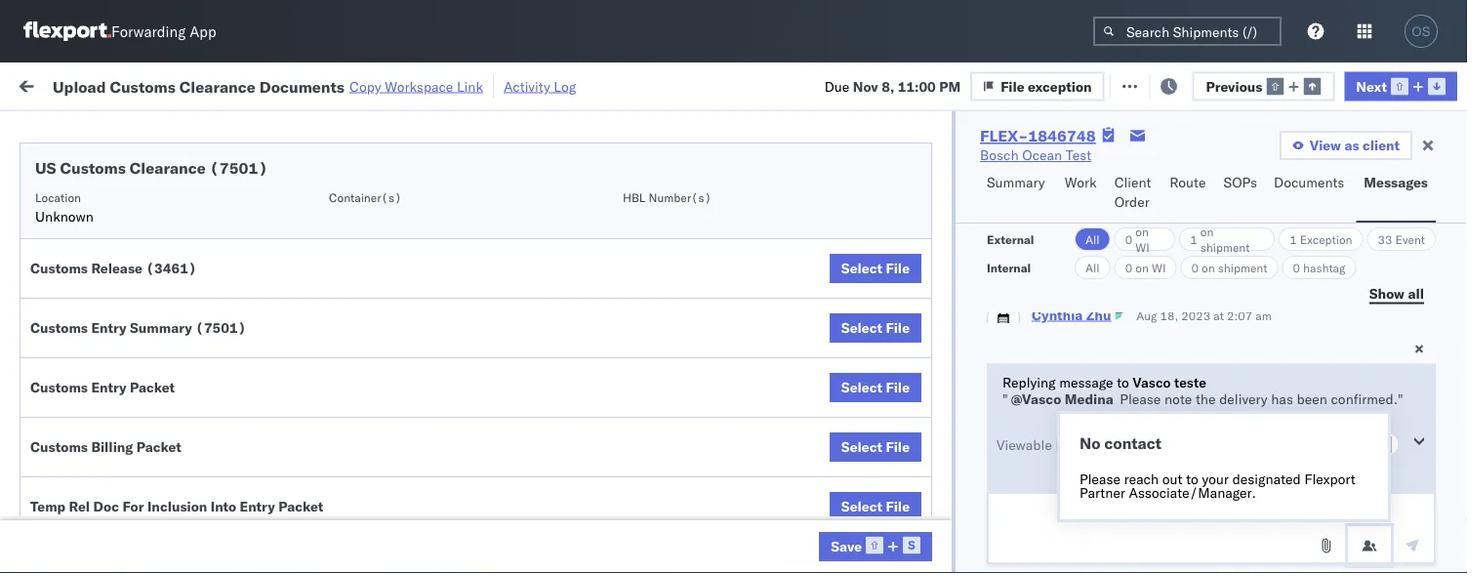 Task type: describe. For each thing, give the bounding box(es) containing it.
8 resize handle column header from the left
[[1297, 151, 1320, 573]]

(7501) for customs entry summary (7501)
[[196, 319, 246, 336]]

2 schedule delivery appointment link from the top
[[45, 366, 240, 385]]

shipment for 1 on shipment
[[1201, 240, 1250, 254]]

11:59 pm pst, dec 13, 2022
[[314, 497, 501, 514]]

760
[[358, 76, 384, 93]]

file for customs entry summary (7501)
[[886, 319, 910, 336]]

to inside please reach out to your designated flexport partner associate/manager.
[[1187, 471, 1199, 488]]

location unknown
[[35, 190, 94, 225]]

customs up customs entry packet
[[30, 319, 88, 336]]

ocean fcl for 4th schedule pickup from los angeles, ca button from the bottom of the page
[[598, 282, 666, 299]]

schedule pickup from los angeles, ca for schedule pickup from los angeles, ca link associated with fourth schedule pickup from los angeles, ca button from the top of the page
[[45, 443, 263, 479]]

7 resize handle column header from the left
[[1170, 151, 1193, 573]]

messages button
[[1357, 165, 1436, 223]]

upload for upload customs clearance documents
[[45, 185, 89, 202]]

client
[[1363, 137, 1400, 154]]

1660288
[[1120, 196, 1179, 213]]

file for customs release (3461)
[[886, 260, 910, 277]]

upload customs clearance documents button
[[45, 184, 277, 225]]

batch
[[1359, 76, 1397, 93]]

select file for temp rel doc for inclusion into entry packet
[[842, 498, 910, 515]]

select file button for customs release (3461)
[[830, 254, 922, 283]]

1 resize handle column header from the left
[[279, 151, 303, 573]]

flex
[[1047, 160, 1069, 174]]

message
[[1060, 373, 1114, 391]]

log
[[554, 78, 576, 95]]

copy workspace link button
[[350, 78, 483, 95]]

ceau7522281, hlxu6269489, hlxu803 for "schedule delivery appointment" link corresponding to 11:59 pm pdt, nov 4, 2022
[[1203, 238, 1468, 255]]

4 hlxu6269489, from the top
[[1307, 367, 1407, 384]]

schedule delivery appointment link for 11:59 pm pdt, nov 4, 2022
[[45, 237, 240, 256]]

2 resize handle column header from the left
[[496, 151, 520, 573]]

customs down unknown
[[30, 260, 88, 277]]

1 11:59 from the top
[[314, 239, 353, 256]]

select for customs billing packet
[[842, 438, 883, 456]]

1 horizontal spatial partner
[[1162, 436, 1208, 453]]

0 hashtag
[[1293, 260, 1346, 275]]

select file for customs entry packet
[[842, 379, 910, 396]]

fcl for third schedule pickup from los angeles, ca button
[[641, 411, 666, 428]]

4 from from the top
[[152, 443, 181, 460]]

hbl number(s)
[[623, 190, 712, 205]]

order
[[1115, 193, 1150, 210]]

flex-1660288
[[1078, 196, 1179, 213]]

customs down by:
[[60, 158, 126, 178]]

route
[[1170, 174, 1206, 191]]

4, for schedule pickup from los angeles, ca link associated with 4th schedule pickup from los angeles, ca button from the bottom of the page
[[444, 282, 456, 299]]

1 vertical spatial at
[[1214, 308, 1225, 323]]

work button
[[1057, 165, 1107, 223]]

schedule pickup from los angeles, ca link for fourth schedule pickup from los angeles, ca button from the top of the page
[[45, 442, 277, 481]]

flexport inside button
[[1086, 464, 1137, 481]]

205
[[448, 76, 474, 93]]

3 resize handle column header from the left
[[564, 151, 588, 573]]

uat freight partner
[[1086, 436, 1208, 453]]

temp rel doc for inclusion into entry packet
[[30, 498, 323, 515]]

8,
[[882, 77, 895, 94]]

18,
[[1161, 308, 1179, 323]]

messages
[[1365, 174, 1429, 191]]

delivery for 11:59 pm pst, dec 13, 2022
[[106, 496, 156, 513]]

file for customs billing packet
[[886, 438, 910, 456]]

11:00
[[898, 77, 936, 94]]

summary inside button
[[987, 174, 1046, 191]]

schedule pickup from los angeles, ca for schedule pickup from los angeles, ca link for third schedule pickup from los angeles, ca button
[[45, 400, 263, 437]]

1 on shipment
[[1191, 224, 1250, 254]]

on inside 1 on shipment
[[1201, 224, 1214, 239]]

bosch ocean test link
[[980, 146, 1092, 165]]

select file button for temp rel doc for inclusion into entry packet
[[830, 492, 922, 521]]

schedule pickup from los angeles, ca for schedule pickup from los angeles, ca link for second schedule pickup from los angeles, ca button from the top of the page
[[45, 314, 263, 351]]

replying
[[1003, 373, 1056, 391]]

release
[[91, 260, 143, 277]]

customs entry summary (7501)
[[30, 319, 246, 336]]

angeles, for schedule pickup from los angeles, ca link for second schedule pickup from los angeles, ca button from the top of the page
[[210, 314, 263, 331]]

select for customs entry packet
[[842, 379, 883, 396]]

flexport button
[[1079, 461, 1164, 484]]

doc
[[93, 498, 119, 515]]

delivery for 11:59 pm pdt, nov 4, 2022
[[106, 238, 156, 255]]

schedule for fourth schedule pickup from los angeles, ca button from the top of the page
[[45, 443, 103, 460]]

2023
[[1182, 308, 1211, 323]]

schedule pickup from los angeles, ca link for 4th schedule pickup from los angeles, ca button from the bottom of the page
[[45, 270, 277, 309]]

billing
[[91, 438, 133, 456]]

client
[[1115, 174, 1152, 191]]

packet for customs entry packet
[[130, 379, 175, 396]]

due
[[825, 77, 850, 94]]

schedule delivery appointment button for 11:59 pm pst, dec 13, 2022
[[45, 495, 240, 516]]

pm for third schedule pickup from los angeles, ca button
[[356, 411, 377, 428]]

hlxu6269489, for schedule pickup from los angeles, ca link for third schedule pickup from los angeles, ca button
[[1307, 410, 1407, 427]]

viewable
[[997, 437, 1053, 454]]

4, for "schedule delivery appointment" link corresponding to 11:59 pm pdt, nov 4, 2022
[[444, 239, 456, 256]]

3 11:59 from the top
[[314, 411, 353, 428]]

fcl for schedule delivery appointment button for 11:59 pm pdt, nov 4, 2022
[[641, 239, 666, 256]]

angeles, for schedule pickup from los angeles, ca link associated with 4th schedule pickup from los angeles, ca button from the bottom of the page
[[210, 271, 263, 288]]

select for customs release (3461)
[[842, 260, 883, 277]]

customs up customs billing packet
[[30, 379, 88, 396]]

4 ceau7522281, from the top
[[1203, 367, 1303, 384]]

0 horizontal spatial exception
[[1028, 77, 1092, 94]]

Search Work text field
[[812, 70, 1025, 99]]

4 11:59 from the top
[[314, 497, 353, 514]]

pm for schedule delivery appointment button for 11:59 pm pdt, nov 4, 2022
[[356, 239, 377, 256]]

1846748 down 1660288
[[1120, 239, 1179, 256]]

"
[[1003, 390, 1008, 407]]

uetu5238478 for schedule pickup from los angeles, ca
[[1307, 453, 1403, 470]]

filtered by:
[[20, 120, 89, 137]]

workspace
[[385, 78, 453, 95]]

2 delivery from the top
[[106, 367, 156, 384]]

12:00 am pdt, aug 19, 2022
[[314, 196, 504, 213]]

3 11:59 pm pdt, nov 4, 2022 from the top
[[314, 411, 494, 428]]

inclusion
[[147, 498, 207, 515]]

schedule for 4th schedule pickup from los angeles, ca button from the bottom of the page
[[45, 271, 103, 288]]

fcl for 4th schedule pickup from los angeles, ca button from the bottom of the page
[[641, 282, 666, 299]]

your
[[1202, 471, 1229, 488]]

file for temp rel doc for inclusion into entry packet
[[886, 498, 910, 515]]

contact
[[1105, 434, 1162, 453]]

select file button for customs billing packet
[[830, 433, 922, 462]]

flex-1846748 up flex
[[980, 126, 1096, 146]]

0 vertical spatial work
[[212, 76, 246, 93]]

zhu
[[1087, 306, 1112, 324]]

schedule delivery appointment for 11:59 pm pdt, nov 4, 2022
[[45, 238, 240, 255]]

0 on shipment
[[1192, 260, 1268, 275]]

link
[[457, 78, 483, 95]]

location
[[35, 190, 81, 205]]

save
[[831, 538, 862, 555]]

1 los from the top
[[184, 271, 206, 288]]

flex-1846748 down flex-1660288
[[1078, 239, 1179, 256]]

2 los from the top
[[184, 314, 206, 331]]

schedule for schedule delivery appointment button for 11:59 pm pdt, nov 4, 2022
[[45, 238, 103, 255]]

4 schedule pickup from los angeles, ca button from the top
[[45, 442, 277, 483]]

4 ceau7522281, hlxu6269489, hlxu803 from the top
[[1203, 367, 1468, 384]]

flex-1846748 up medina at the right bottom of the page
[[1078, 368, 1179, 385]]

mbl/mawb
[[1330, 160, 1398, 174]]

all for external
[[1086, 232, 1100, 247]]

container numbers button
[[1193, 147, 1301, 183]]

workitem
[[21, 160, 73, 174]]

2 11:59 pm pdt, nov 4, 2022 from the top
[[314, 282, 494, 299]]

all button for external
[[1075, 228, 1111, 251]]

been
[[1297, 390, 1328, 407]]

hlxu6269489, for "schedule delivery appointment" link corresponding to 11:59 pm pdt, nov 4, 2022
[[1307, 238, 1407, 255]]

wi for 1
[[1136, 240, 1150, 254]]

appointment for 11:59 pm pst, dec 13, 2022
[[160, 496, 240, 513]]

lhuu7894563, uetu5238478 for schedule pickup from los angeles, ca
[[1203, 453, 1403, 470]]

temp
[[30, 498, 66, 515]]

external
[[987, 232, 1035, 247]]

3 uetu5238478 from the top
[[1307, 539, 1403, 556]]

flex-1846748 up contact
[[1078, 411, 1179, 428]]

2 schedule pickup from los angeles, ca button from the top
[[45, 313, 277, 354]]

3 lhuu7894563, from the top
[[1203, 539, 1304, 556]]

schedule delivery appointment link for 11:59 pm pst, dec 13, 2022
[[45, 495, 240, 514]]

clearance for us customs clearance (7501)
[[130, 158, 206, 178]]

hlxu803 for "schedule delivery appointment" link corresponding to 11:59 pm pdt, nov 4, 2022
[[1410, 238, 1468, 255]]

viewable by
[[997, 437, 1071, 454]]

1 test123456 from the top
[[1330, 239, 1412, 256]]

schedule pickup from los angeles, ca link for second schedule pickup from los angeles, ca button from the top of the page
[[45, 313, 277, 352]]

risk
[[403, 76, 426, 93]]

flex-1889466 for schedule delivery appointment
[[1078, 497, 1179, 514]]

numbers for mbl/mawb numbers
[[1401, 160, 1449, 174]]

lhuu7894563, for schedule delivery appointment
[[1203, 496, 1304, 513]]

2 schedule delivery appointment button from the top
[[45, 366, 240, 387]]

4 hlxu803 from the top
[[1410, 367, 1468, 384]]

3 flex-1889466 from the top
[[1078, 540, 1179, 557]]

uat
[[1086, 436, 1112, 453]]

4 test123456 from the top
[[1330, 411, 1412, 428]]

(3461)
[[146, 260, 197, 277]]

teste
[[1175, 373, 1207, 391]]

designated
[[1233, 471, 1301, 488]]

the
[[1196, 390, 1216, 407]]

select file for customs release (3461)
[[842, 260, 910, 277]]

1 fcl from the top
[[641, 196, 666, 213]]

partner inside please reach out to your designated flexport partner associate/manager.
[[1080, 484, 1126, 501]]

customs left billing
[[30, 438, 88, 456]]

please reach out to your designated flexport partner associate/manager.
[[1080, 471, 1356, 501]]

entry for summary
[[91, 319, 127, 336]]

2022 for schedule delivery appointment button corresponding to 11:59 pm pst, dec 13, 2022
[[467, 497, 501, 514]]

3 lhuu7894563, uetu5238478 from the top
[[1203, 539, 1403, 556]]

3 test123456 from the top
[[1330, 368, 1412, 385]]

route button
[[1162, 165, 1216, 223]]

destination
[[1293, 437, 1355, 452]]

save button
[[820, 532, 933, 562]]

6 resize handle column header from the left
[[1014, 151, 1037, 573]]

2 vertical spatial entry
[[240, 498, 275, 515]]

1846748 up note
[[1120, 368, 1179, 385]]

1 schedule pickup from los angeles, ca button from the top
[[45, 270, 277, 311]]

schedule for third schedule pickup from los angeles, ca button
[[45, 400, 103, 417]]

upload customs clearance documents
[[45, 185, 214, 222]]

2 test123456 from the top
[[1330, 282, 1412, 299]]

ocean fcl for schedule delivery appointment button corresponding to 11:59 pm pst, dec 13, 2022
[[598, 497, 666, 514]]

no
[[1080, 434, 1101, 453]]

import work button
[[157, 62, 254, 106]]

id
[[1072, 160, 1084, 174]]

3 1889466 from the top
[[1120, 540, 1179, 557]]

cynthia zhu button
[[1032, 306, 1112, 324]]

0 on wi for 0
[[1126, 260, 1166, 275]]

1846748 down 18,
[[1120, 325, 1179, 342]]

view
[[1310, 137, 1342, 154]]

19,
[[445, 196, 467, 213]]

9 resize handle column header from the left
[[1433, 151, 1456, 573]]

ceau7522281, for "schedule delivery appointment" link corresponding to 11:59 pm pdt, nov 4, 2022
[[1203, 238, 1303, 255]]

schedule for schedule delivery appointment button corresponding to 11:59 pm pst, dec 13, 2022
[[45, 496, 103, 513]]

confirmed."
[[1332, 390, 1404, 407]]

0 horizontal spatial file exception
[[1001, 77, 1092, 94]]

5 resize handle column header from the left
[[818, 151, 842, 573]]

pickup for second schedule pickup from los angeles, ca button from the top of the page
[[106, 314, 148, 331]]

1846748 up uat freight partner
[[1120, 411, 1179, 428]]

documents for upload customs clearance documents
[[45, 205, 116, 222]]

1 ocean fcl from the top
[[598, 196, 666, 213]]

1 11:59 pm pdt, nov 4, 2022 from the top
[[314, 239, 494, 256]]

numbers for container numbers
[[1203, 167, 1251, 182]]

please inside replying message to vasco teste " @vasco medina please note the delivery has been confirmed."
[[1120, 390, 1161, 407]]



Task type: vqa. For each thing, say whether or not it's contained in the screenshot.
1st exception: from the bottom of the page
no



Task type: locate. For each thing, give the bounding box(es) containing it.
2 vertical spatial 4,
[[444, 411, 456, 428]]

5 fcl from the top
[[641, 497, 666, 514]]

1 vertical spatial flex-1889466
[[1078, 497, 1179, 514]]

at left risk
[[387, 76, 400, 93]]

file exception down the search shipments (/) text box
[[1135, 76, 1226, 93]]

3 select file button from the top
[[830, 373, 922, 402]]

3 abcdefg78456546 from the top
[[1330, 540, 1461, 557]]

1889466
[[1120, 454, 1179, 471], [1120, 497, 1179, 514], [1120, 540, 1179, 557]]

appointment for 11:59 pm pdt, nov 4, 2022
[[160, 238, 240, 255]]

0 horizontal spatial work
[[212, 76, 246, 93]]

documents left copy
[[260, 76, 345, 96]]

1 inside 1 on shipment
[[1191, 232, 1198, 247]]

2 horizontal spatial documents
[[1274, 174, 1345, 191]]

customs release (3461)
[[30, 260, 197, 277]]

1 vertical spatial entry
[[91, 379, 127, 396]]

3 ocean fcl from the top
[[598, 282, 666, 299]]

uetu5238478 for schedule delivery appointment
[[1307, 496, 1403, 513]]

3 ca from the top
[[45, 419, 63, 437]]

schedule delivery appointment button
[[45, 237, 240, 258], [45, 366, 240, 387], [45, 495, 240, 516]]

2022
[[470, 196, 504, 213], [460, 239, 494, 256], [460, 282, 494, 299], [460, 411, 494, 428], [467, 497, 501, 514]]

1 schedule pickup from los angeles, ca from the top
[[45, 271, 263, 308]]

0 vertical spatial shipment
[[1201, 240, 1250, 254]]

unknown
[[35, 208, 94, 225]]

am
[[356, 196, 378, 213]]

summary down bosch ocean test link
[[987, 174, 1046, 191]]

0 vertical spatial 1889466
[[1120, 454, 1179, 471]]

angeles, for schedule pickup from los angeles, ca link associated with fourth schedule pickup from los angeles, ca button from the top of the page
[[210, 443, 263, 460]]

aug left 19,
[[416, 196, 442, 213]]

hlxu6269489,
[[1307, 238, 1407, 255], [1307, 281, 1407, 298], [1307, 324, 1407, 341], [1307, 367, 1407, 384], [1307, 410, 1407, 427]]

1 vertical spatial summary
[[130, 319, 192, 336]]

associate/manager.
[[1129, 484, 1257, 501]]

0 vertical spatial lhuu7894563,
[[1203, 453, 1304, 470]]

all down work button
[[1086, 232, 1100, 247]]

2 vertical spatial documents
[[45, 205, 116, 222]]

shipment for 0 on shipment
[[1218, 260, 1268, 275]]

3 select from the top
[[842, 379, 883, 396]]

0 vertical spatial schedule delivery appointment
[[45, 238, 240, 255]]

2 vertical spatial lhuu7894563, uetu5238478
[[1203, 539, 1403, 556]]

ceau7522281, up 0 on shipment
[[1203, 238, 1303, 255]]

2 all from the top
[[1086, 260, 1100, 275]]

exception
[[1162, 76, 1226, 93], [1028, 77, 1092, 94]]

4 fcl from the top
[[641, 411, 666, 428]]

schedule for second schedule pickup from los angeles, ca button from the top of the page
[[45, 314, 103, 331]]

test123456 up confirmed." at the bottom of page
[[1330, 368, 1412, 385]]

1846748 up flex id
[[1029, 126, 1096, 146]]

destination agent
[[1293, 437, 1389, 452]]

(7501) for us customs clearance (7501)
[[210, 158, 268, 178]]

hlxu6269489, for schedule pickup from los angeles, ca link associated with 4th schedule pickup from los angeles, ca button from the bottom of the page
[[1307, 281, 1407, 298]]

upload for upload customs clearance documents copy workspace link
[[53, 76, 106, 96]]

2 hlxu6269489, from the top
[[1307, 281, 1407, 298]]

ceau7522281, hlxu6269489, hlxu803 for schedule pickup from los angeles, ca link for third schedule pickup from los angeles, ca button
[[1203, 410, 1468, 427]]

nov for "schedule delivery appointment" link corresponding to 11:59 pm pdt, nov 4, 2022
[[415, 239, 440, 256]]

2 vertical spatial flex-1889466
[[1078, 540, 1179, 557]]

1 for on
[[1191, 232, 1198, 247]]

shipment up 0 on shipment
[[1201, 240, 1250, 254]]

select file button for customs entry summary (7501)
[[830, 313, 922, 343]]

hlxu6269489, for schedule pickup from los angeles, ca link for second schedule pickup from los angeles, ca button from the top of the page
[[1307, 324, 1407, 341]]

file for customs entry packet
[[886, 379, 910, 396]]

2 all button from the top
[[1075, 256, 1111, 279]]

all button down work button
[[1075, 228, 1111, 251]]

ca for 4th schedule pickup from los angeles, ca button from the bottom of the page
[[45, 291, 63, 308]]

3 schedule delivery appointment button from the top
[[45, 495, 240, 516]]

1 from from the top
[[152, 271, 181, 288]]

from down customs entry packet
[[152, 400, 181, 417]]

2 pickup from the top
[[106, 314, 148, 331]]

ca up customs billing packet
[[45, 419, 63, 437]]

shipment down 1 on shipment on the right of the page
[[1218, 260, 1268, 275]]

ceau7522281, up delivery
[[1203, 367, 1303, 384]]

all button for internal
[[1075, 256, 1111, 279]]

1889466 for schedule delivery appointment
[[1120, 497, 1179, 514]]

1 schedule pickup from los angeles, ca link from the top
[[45, 270, 277, 309]]

2 vertical spatial schedule delivery appointment
[[45, 496, 240, 513]]

upload inside "upload customs clearance documents"
[[45, 185, 89, 202]]

numbers inside container numbers
[[1203, 167, 1251, 182]]

ca up customs entry packet
[[45, 333, 63, 351]]

flexport. image
[[23, 21, 111, 41]]

6 schedule from the top
[[45, 443, 103, 460]]

ca for third schedule pickup from los angeles, ca button
[[45, 419, 63, 437]]

select for temp rel doc for inclusion into entry packet
[[842, 498, 883, 515]]

ceau7522281, hlxu6269489, hlxu803 up 'been'
[[1203, 367, 1468, 384]]

to right out
[[1187, 471, 1199, 488]]

1 lhuu7894563, uetu5238478 from the top
[[1203, 453, 1403, 470]]

1 angeles, from the top
[[210, 271, 263, 288]]

delivery right the rel
[[106, 496, 156, 513]]

replying message to vasco teste " @vasco medina please note the delivery has been confirmed."
[[1003, 373, 1404, 407]]

previous button
[[1193, 72, 1335, 101]]

resize handle column header
[[279, 151, 303, 573], [496, 151, 520, 573], [564, 151, 588, 573], [691, 151, 715, 573], [818, 151, 842, 573], [1014, 151, 1037, 573], [1170, 151, 1193, 573], [1297, 151, 1320, 573], [1433, 151, 1456, 573]]

1 vertical spatial (7501)
[[196, 319, 246, 336]]

ceau7522281, hlxu6269489, hlxu803 down hashtag
[[1203, 281, 1468, 298]]

test123456 down confirmed." at the bottom of page
[[1330, 411, 1412, 428]]

bosch ocean test
[[980, 146, 1092, 164], [725, 239, 836, 256], [852, 239, 963, 256], [725, 282, 836, 299], [852, 282, 963, 299], [725, 325, 836, 342], [852, 325, 963, 342], [725, 368, 836, 385], [852, 368, 963, 385], [725, 411, 836, 428], [852, 411, 963, 428], [725, 454, 836, 471], [852, 454, 963, 471], [725, 497, 836, 514], [852, 497, 963, 514], [725, 540, 836, 557], [852, 540, 963, 557]]

2022 for third schedule pickup from los angeles, ca button
[[460, 411, 494, 428]]

documents for upload customs clearance documents copy workspace link
[[260, 76, 345, 96]]

by
[[1056, 437, 1071, 454]]

flexport inside please reach out to your designated flexport partner associate/manager.
[[1305, 471, 1356, 488]]

at
[[387, 76, 400, 93], [1214, 308, 1225, 323]]

select file button for customs entry packet
[[830, 373, 922, 402]]

ceau7522281, hlxu6269489, hlxu803 down "show"
[[1203, 324, 1468, 341]]

ca for fourth schedule pickup from los angeles, ca button from the top of the page
[[45, 462, 63, 479]]

wi down 1660288
[[1136, 240, 1150, 254]]

0 vertical spatial flex-1889466
[[1078, 454, 1179, 471]]

None text field
[[987, 492, 1436, 564]]

1 flex-1889466 from the top
[[1078, 454, 1179, 471]]

0 vertical spatial schedule delivery appointment link
[[45, 237, 240, 256]]

4 pickup from the top
[[106, 443, 148, 460]]

0 vertical spatial uetu5238478
[[1307, 453, 1403, 470]]

2 ceau7522281, hlxu6269489, hlxu803 from the top
[[1203, 281, 1468, 298]]

customs inside "upload customs clearance documents"
[[93, 185, 148, 202]]

sops
[[1224, 174, 1258, 191]]

1 horizontal spatial work
[[1065, 174, 1097, 191]]

4 angeles, from the top
[[210, 443, 263, 460]]

2 vertical spatial 11:59 pm pdt, nov 4, 2022
[[314, 411, 494, 428]]

0 vertical spatial 0 on wi
[[1126, 224, 1150, 254]]

2 ceau7522281, from the top
[[1203, 281, 1303, 298]]

0 vertical spatial clearance
[[180, 76, 256, 96]]

2 4, from the top
[[444, 282, 456, 299]]

customs entry packet
[[30, 379, 175, 396]]

4 select file from the top
[[842, 438, 910, 456]]

2 flex-1889466 from the top
[[1078, 497, 1179, 514]]

upload up unknown
[[45, 185, 89, 202]]

schedule pickup from los angeles, ca
[[45, 271, 263, 308], [45, 314, 263, 351], [45, 400, 263, 437], [45, 443, 263, 479]]

1 horizontal spatial documents
[[260, 76, 345, 96]]

3 delivery from the top
[[106, 496, 156, 513]]

2 schedule delivery appointment from the top
[[45, 367, 240, 384]]

message (0)
[[262, 76, 342, 93]]

pickup up customs entry summary (7501)
[[106, 271, 148, 288]]

lhuu7894563, for schedule pickup from los angeles, ca
[[1203, 453, 1304, 470]]

4 select from the top
[[842, 438, 883, 456]]

1 select from the top
[[842, 260, 883, 277]]

pm for 4th schedule pickup from los angeles, ca button from the bottom of the page
[[356, 282, 377, 299]]

aug 18, 2023 at 2:07 am
[[1137, 308, 1272, 323]]

0 vertical spatial all button
[[1075, 228, 1111, 251]]

documents
[[260, 76, 345, 96], [1274, 174, 1345, 191], [45, 205, 116, 222]]

ceau7522281, down delivery
[[1203, 410, 1303, 427]]

1 vertical spatial appointment
[[160, 367, 240, 384]]

import work
[[164, 76, 246, 93]]

1 horizontal spatial exception
[[1162, 76, 1226, 93]]

wi inside the 0 on wi
[[1136, 240, 1150, 254]]

ceau7522281, for schedule pickup from los angeles, ca link for second schedule pickup from los angeles, ca button from the top of the page
[[1203, 324, 1303, 341]]

schedule delivery appointment for 11:59 pm pst, dec 13, 2022
[[45, 496, 240, 513]]

clearance inside "upload customs clearance documents"
[[151, 185, 214, 202]]

(0)
[[316, 76, 342, 93]]

1 horizontal spatial numbers
[[1401, 160, 1449, 174]]

flexport down no contact at the bottom of the page
[[1086, 464, 1137, 481]]

0 vertical spatial lhuu7894563, uetu5238478
[[1203, 453, 1403, 470]]

2 fcl from the top
[[641, 239, 666, 256]]

entry
[[91, 319, 127, 336], [91, 379, 127, 396], [240, 498, 275, 515]]

1 0 on wi from the top
[[1126, 224, 1150, 254]]

0 horizontal spatial to
[[1117, 373, 1130, 391]]

please inside please reach out to your designated flexport partner associate/manager.
[[1080, 471, 1121, 488]]

schedule pickup from los angeles, ca button up customs entry summary (7501)
[[45, 270, 277, 311]]

4 resize handle column header from the left
[[691, 151, 715, 573]]

11:59
[[314, 239, 353, 256], [314, 282, 353, 299], [314, 411, 353, 428], [314, 497, 353, 514]]

exception down the search shipments (/) text box
[[1162, 76, 1226, 93]]

0 vertical spatial 11:59 pm pdt, nov 4, 2022
[[314, 239, 494, 256]]

entry right the into
[[240, 498, 275, 515]]

0
[[1126, 232, 1133, 247], [1126, 260, 1133, 275], [1192, 260, 1199, 275], [1293, 260, 1301, 275]]

1 vertical spatial partner
[[1080, 484, 1126, 501]]

forwarding app link
[[23, 21, 216, 41]]

nov for schedule pickup from los angeles, ca link associated with 4th schedule pickup from los angeles, ca button from the bottom of the page
[[415, 282, 440, 299]]

appointment
[[160, 238, 240, 255], [160, 367, 240, 384], [160, 496, 240, 513]]

0 vertical spatial (7501)
[[210, 158, 268, 178]]

schedule pickup from los angeles, ca down (3461)
[[45, 314, 263, 351]]

2 vertical spatial clearance
[[151, 185, 214, 202]]

0 vertical spatial wi
[[1136, 240, 1150, 254]]

0 vertical spatial appointment
[[160, 238, 240, 255]]

nov for schedule pickup from los angeles, ca link for third schedule pickup from los angeles, ca button
[[415, 411, 440, 428]]

schedule delivery appointment button for 11:59 pm pdt, nov 4, 2022
[[45, 237, 240, 258]]

3 appointment from the top
[[160, 496, 240, 513]]

internal
[[987, 260, 1031, 275]]

1 vertical spatial 11:59 pm pdt, nov 4, 2022
[[314, 282, 494, 299]]

from right release on the top left
[[152, 271, 181, 288]]

2 appointment from the top
[[160, 367, 240, 384]]

3 fcl from the top
[[641, 282, 666, 299]]

ca up temp
[[45, 462, 63, 479]]

ocean fcl for third schedule pickup from los angeles, ca button
[[598, 411, 666, 428]]

freight
[[1115, 436, 1159, 453]]

2 vertical spatial abcdefg78456546
[[1330, 540, 1461, 557]]

clearance for upload customs clearance documents
[[151, 185, 214, 202]]

2:07
[[1228, 308, 1253, 323]]

file exception up flex-1846748 "link" at the top of the page
[[1001, 77, 1092, 94]]

packet for customs billing packet
[[137, 438, 182, 456]]

shipment inside 1 on shipment
[[1201, 240, 1250, 254]]

hlxu803 for schedule pickup from los angeles, ca link for third schedule pickup from los angeles, ca button
[[1410, 410, 1468, 427]]

pickup down release on the top left
[[106, 314, 148, 331]]

2 select from the top
[[842, 319, 883, 336]]

forwarding app
[[111, 22, 216, 41]]

3 schedule delivery appointment from the top
[[45, 496, 240, 513]]

no contact
[[1080, 434, 1162, 453]]

test123456 up "show"
[[1330, 239, 1412, 256]]

1 horizontal spatial at
[[1214, 308, 1225, 323]]

33 event
[[1378, 232, 1426, 247]]

all button up zhu
[[1075, 256, 1111, 279]]

angeles,
[[210, 271, 263, 288], [210, 314, 263, 331], [210, 400, 263, 417], [210, 443, 263, 460]]

clearance
[[180, 76, 256, 96], [130, 158, 206, 178], [151, 185, 214, 202]]

hlxu6269489, down confirmed." at the bottom of page
[[1307, 410, 1407, 427]]

agent
[[1358, 437, 1389, 452]]

hlxu6269489, down hashtag
[[1307, 281, 1407, 298]]

2 1 from the left
[[1290, 232, 1297, 247]]

0 vertical spatial summary
[[987, 174, 1046, 191]]

schedule pickup from los angeles, ca up for
[[45, 443, 263, 479]]

schedule pickup from los angeles, ca button down customs entry packet
[[45, 399, 277, 440]]

1 uetu5238478 from the top
[[1307, 453, 1403, 470]]

12:00
[[314, 196, 353, 213]]

1 vertical spatial to
[[1187, 471, 1199, 488]]

1 vertical spatial schedule delivery appointment button
[[45, 366, 240, 387]]

2 schedule pickup from los angeles, ca link from the top
[[45, 313, 277, 352]]

aug left 18,
[[1137, 308, 1158, 323]]

1 schedule delivery appointment button from the top
[[45, 237, 240, 258]]

4 ca from the top
[[45, 462, 63, 479]]

1 horizontal spatial flexport
[[1305, 471, 1356, 488]]

4 los from the top
[[184, 443, 206, 460]]

@vasco
[[1011, 390, 1062, 407]]

documents button
[[1267, 165, 1357, 223]]

test123456 down hashtag
[[1330, 282, 1412, 299]]

clearance up upload customs clearance documents link
[[130, 158, 206, 178]]

to inside replying message to vasco teste " @vasco medina please note the delivery has been confirmed."
[[1117, 373, 1130, 391]]

1 vertical spatial schedule delivery appointment
[[45, 367, 240, 384]]

3 los from the top
[[184, 400, 206, 417]]

1 vertical spatial all button
[[1075, 256, 1111, 279]]

1 schedule delivery appointment link from the top
[[45, 237, 240, 256]]

from right billing
[[152, 443, 181, 460]]

as
[[1345, 137, 1360, 154]]

fcl for schedule delivery appointment button corresponding to 11:59 pm pst, dec 13, 2022
[[641, 497, 666, 514]]

by:
[[71, 120, 89, 137]]

2 vertical spatial schedule delivery appointment link
[[45, 495, 240, 514]]

schedule for second schedule delivery appointment button from the bottom of the page
[[45, 367, 103, 384]]

shipment
[[1201, 240, 1250, 254], [1218, 260, 1268, 275]]

0 vertical spatial packet
[[130, 379, 175, 396]]

us
[[35, 158, 56, 178]]

ceau7522281, hlxu6269489, hlxu803 up destination agent
[[1203, 410, 1468, 427]]

ceau7522281, up am
[[1203, 281, 1303, 298]]

lhuu7894563, uetu5238478
[[1203, 453, 1403, 470], [1203, 496, 1403, 513], [1203, 539, 1403, 556]]

1 up 0 on shipment
[[1191, 232, 1198, 247]]

ceau7522281, hlxu6269489, hlxu803 for schedule pickup from los angeles, ca link for second schedule pickup from los angeles, ca button from the top of the page
[[1203, 324, 1468, 341]]

exception up flex-1846748 "link" at the top of the page
[[1028, 77, 1092, 94]]

customs billing packet
[[30, 438, 182, 456]]

0 horizontal spatial at
[[387, 76, 400, 93]]

test
[[1066, 146, 1092, 164], [810, 239, 836, 256], [937, 239, 963, 256], [810, 282, 836, 299], [937, 282, 963, 299], [810, 325, 836, 342], [937, 325, 963, 342], [810, 368, 836, 385], [937, 368, 963, 385], [810, 411, 836, 428], [937, 411, 963, 428], [810, 454, 836, 471], [937, 454, 963, 471], [1261, 464, 1287, 481], [810, 497, 836, 514], [937, 497, 963, 514], [810, 540, 836, 557], [937, 540, 963, 557]]

Search Shipments (/) text field
[[1094, 17, 1282, 46]]

3 ceau7522281, from the top
[[1203, 324, 1303, 341]]

for
[[123, 498, 144, 515]]

3 schedule from the top
[[45, 314, 103, 331]]

hlxu803
[[1410, 238, 1468, 255], [1410, 281, 1468, 298], [1410, 324, 1468, 341], [1410, 367, 1468, 384], [1410, 410, 1468, 427]]

please down "uat"
[[1080, 471, 1121, 488]]

0 vertical spatial partner
[[1162, 436, 1208, 453]]

2 vertical spatial uetu5238478
[[1307, 539, 1403, 556]]

from down (3461)
[[152, 314, 181, 331]]

3 pickup from the top
[[106, 400, 148, 417]]

pst,
[[381, 497, 411, 514]]

2 schedule from the top
[[45, 271, 103, 288]]

select file button
[[830, 254, 922, 283], [830, 313, 922, 343], [830, 373, 922, 402], [830, 433, 922, 462], [830, 492, 922, 521]]

container(s)
[[329, 190, 402, 205]]

pickup for third schedule pickup from los angeles, ca button
[[106, 400, 148, 417]]

0 vertical spatial delivery
[[106, 238, 156, 255]]

1 vertical spatial upload
[[45, 185, 89, 202]]

select file for customs entry summary (7501)
[[842, 319, 910, 336]]

mbl/mawb numbers
[[1330, 160, 1449, 174]]

ceau7522281, hlxu6269489, hlxu803 for schedule pickup from los angeles, ca link associated with 4th schedule pickup from los angeles, ca button from the bottom of the page
[[1203, 281, 1468, 298]]

view as client button
[[1280, 131, 1413, 160]]

1 vertical spatial delivery
[[106, 367, 156, 384]]

all
[[1086, 232, 1100, 247], [1086, 260, 1100, 275]]

entry for packet
[[91, 379, 127, 396]]

5 select file from the top
[[842, 498, 910, 515]]

0 vertical spatial abcdefg78456546
[[1330, 454, 1461, 471]]

2 from from the top
[[152, 314, 181, 331]]

3 from from the top
[[152, 400, 181, 417]]

0 horizontal spatial numbers
[[1203, 167, 1251, 182]]

1 4, from the top
[[444, 239, 456, 256]]

0 vertical spatial schedule delivery appointment button
[[45, 237, 240, 258]]

(7501)
[[210, 158, 268, 178], [196, 319, 246, 336]]

flex-1846748 down zhu
[[1078, 325, 1179, 342]]

1 horizontal spatial wi
[[1152, 260, 1166, 275]]

2 ocean fcl from the top
[[598, 239, 666, 256]]

1 vertical spatial shipment
[[1218, 260, 1268, 275]]

2 lhuu7894563, from the top
[[1203, 496, 1304, 513]]

out
[[1163, 471, 1183, 488]]

schedule pickup from los angeles, ca button down (3461)
[[45, 313, 277, 354]]

client order button
[[1107, 165, 1162, 223]]

1 delivery from the top
[[106, 238, 156, 255]]

schedule pickup from los angeles, ca up billing
[[45, 400, 263, 437]]

shipper
[[1295, 466, 1336, 480]]

hlxu803 for schedule pickup from los angeles, ca link associated with 4th schedule pickup from los angeles, ca button from the bottom of the page
[[1410, 281, 1468, 298]]

abcdefg78456546 for schedule delivery appointment
[[1330, 497, 1461, 514]]

0 vertical spatial entry
[[91, 319, 127, 336]]

2 vertical spatial 1889466
[[1120, 540, 1179, 557]]

0 horizontal spatial documents
[[45, 205, 116, 222]]

partner up out
[[1162, 436, 1208, 453]]

entry up customs billing packet
[[91, 379, 127, 396]]

0 horizontal spatial flexport
[[1086, 464, 1137, 481]]

show
[[1370, 285, 1405, 302]]

1 horizontal spatial aug
[[1137, 308, 1158, 323]]

2 vertical spatial lhuu7894563,
[[1203, 539, 1304, 556]]

select file for customs billing packet
[[842, 438, 910, 456]]

clearance down the app on the top of the page
[[180, 76, 256, 96]]

flex-1889466 button
[[1047, 449, 1183, 476], [1047, 449, 1183, 476], [1047, 492, 1183, 519], [1047, 492, 1183, 519], [1047, 535, 1183, 562], [1047, 535, 1183, 562]]

test123456
[[1330, 239, 1412, 256], [1330, 282, 1412, 299], [1330, 368, 1412, 385], [1330, 411, 1412, 428]]

clearance down us customs clearance (7501)
[[151, 185, 214, 202]]

hlxu803 for schedule pickup from los angeles, ca link for second schedule pickup from los angeles, ca button from the top of the page
[[1410, 324, 1468, 341]]

schedule pickup from los angeles, ca link down (3461)
[[45, 313, 277, 352]]

1 vertical spatial clearance
[[130, 158, 206, 178]]

5 ocean fcl from the top
[[598, 497, 666, 514]]

action
[[1401, 76, 1444, 93]]

0 vertical spatial upload
[[53, 76, 106, 96]]

ceau7522281, down am
[[1203, 324, 1303, 341]]

filtered
[[20, 120, 67, 137]]

0 vertical spatial 4,
[[444, 239, 456, 256]]

2 vertical spatial delivery
[[106, 496, 156, 513]]

appointment down customs entry summary (7501)
[[160, 367, 240, 384]]

all up zhu
[[1086, 260, 1100, 275]]

delivery down customs entry summary (7501)
[[106, 367, 156, 384]]

1 vertical spatial lhuu7894563,
[[1203, 496, 1304, 513]]

partner down "uat"
[[1080, 484, 1126, 501]]

numbers inside button
[[1401, 160, 1449, 174]]

1 vertical spatial documents
[[1274, 174, 1345, 191]]

0 vertical spatial documents
[[260, 76, 345, 96]]

schedule pickup from los angeles, ca button up temp rel doc for inclusion into entry packet
[[45, 442, 277, 483]]

customs down the workitem button
[[93, 185, 148, 202]]

0 vertical spatial to
[[1117, 373, 1130, 391]]

3 schedule pickup from los angeles, ca button from the top
[[45, 399, 277, 440]]

1 hlxu6269489, from the top
[[1307, 238, 1407, 255]]

5 schedule from the top
[[45, 400, 103, 417]]

33
[[1378, 232, 1393, 247]]

pickup for 4th schedule pickup from los angeles, ca button from the bottom of the page
[[106, 271, 148, 288]]

please left note
[[1120, 390, 1161, 407]]

schedule delivery appointment
[[45, 238, 240, 255], [45, 367, 240, 384], [45, 496, 240, 513]]

1 vertical spatial wi
[[1152, 260, 1166, 275]]

2 vertical spatial schedule delivery appointment button
[[45, 495, 240, 516]]

hbl
[[623, 190, 646, 205]]

0 on wi down flex-1660288
[[1126, 224, 1150, 254]]

packet right the into
[[278, 498, 323, 515]]

13,
[[443, 497, 464, 514]]

3 hlxu803 from the top
[[1410, 324, 1468, 341]]

1 ceau7522281, hlxu6269489, hlxu803 from the top
[[1203, 238, 1468, 255]]

numbers
[[1401, 160, 1449, 174], [1203, 167, 1251, 182]]

1 vertical spatial uetu5238478
[[1307, 496, 1403, 513]]

0 horizontal spatial wi
[[1136, 240, 1150, 254]]

flex id
[[1047, 160, 1084, 174]]

3 angeles, from the top
[[210, 400, 263, 417]]

1 vertical spatial work
[[1065, 174, 1097, 191]]

ceau7522281, for schedule pickup from los angeles, ca link associated with 4th schedule pickup from los angeles, ca button from the bottom of the page
[[1203, 281, 1303, 298]]

2 vertical spatial packet
[[278, 498, 323, 515]]

5 select file button from the top
[[830, 492, 922, 521]]

0 on wi up 18,
[[1126, 260, 1166, 275]]

1 vertical spatial packet
[[137, 438, 182, 456]]

copy
[[350, 78, 381, 95]]

2 11:59 from the top
[[314, 282, 353, 299]]

fcl
[[641, 196, 666, 213], [641, 239, 666, 256], [641, 282, 666, 299], [641, 411, 666, 428], [641, 497, 666, 514]]

client order
[[1115, 174, 1152, 210]]

1 vertical spatial lhuu7894563, uetu5238478
[[1203, 496, 1403, 513]]

pickup for fourth schedule pickup from los angeles, ca button from the top of the page
[[106, 443, 148, 460]]

schedule pickup from los angeles, ca up customs entry summary (7501)
[[45, 271, 263, 308]]

2 select file from the top
[[842, 319, 910, 336]]

11:59 pm pdt, nov 4, 2022
[[314, 239, 494, 256], [314, 282, 494, 299], [314, 411, 494, 428]]

760 at risk
[[358, 76, 426, 93]]

summary button
[[979, 165, 1057, 223]]

customs down forwarding
[[110, 76, 176, 96]]

ca for second schedule pickup from los angeles, ca button from the top of the page
[[45, 333, 63, 351]]

summary down (3461)
[[130, 319, 192, 336]]

upload
[[53, 76, 106, 96], [45, 185, 89, 202]]

1 vertical spatial abcdefg78456546
[[1330, 497, 1461, 514]]

1 horizontal spatial summary
[[987, 174, 1046, 191]]

schedule pickup from los angeles, ca link for third schedule pickup from los angeles, ca button
[[45, 399, 277, 438]]

5 ceau7522281, from the top
[[1203, 410, 1303, 427]]

documents down workitem
[[45, 205, 116, 222]]

2 lhuu7894563, uetu5238478 from the top
[[1203, 496, 1403, 513]]

hlxu6269489, down "show"
[[1307, 324, 1407, 341]]

1 vertical spatial 4,
[[444, 282, 456, 299]]

0 horizontal spatial 1
[[1191, 232, 1198, 247]]

schedule pickup from los angeles, ca link up billing
[[45, 399, 277, 438]]

2 select file button from the top
[[830, 313, 922, 343]]

pickup down customs entry packet
[[106, 400, 148, 417]]

ocean fcl
[[598, 196, 666, 213], [598, 239, 666, 256], [598, 282, 666, 299], [598, 411, 666, 428], [598, 497, 666, 514]]

delivery up release on the top left
[[106, 238, 156, 255]]

1 vertical spatial 1889466
[[1120, 497, 1179, 514]]

(7501) down (3461)
[[196, 319, 246, 336]]

summary
[[987, 174, 1046, 191], [130, 319, 192, 336]]

hlxu6269489, up confirmed." at the bottom of page
[[1307, 367, 1407, 384]]

0 horizontal spatial summary
[[130, 319, 192, 336]]

to left vasco
[[1117, 373, 1130, 391]]

1 vertical spatial all
[[1086, 260, 1100, 275]]

1 ceau7522281, from the top
[[1203, 238, 1303, 255]]

packet down customs entry summary (7501)
[[130, 379, 175, 396]]

1 select file button from the top
[[830, 254, 922, 283]]

0 vertical spatial all
[[1086, 232, 1100, 247]]

4 schedule from the top
[[45, 367, 103, 384]]

3 ceau7522281, hlxu6269489, hlxu803 from the top
[[1203, 324, 1468, 341]]

schedule pickup from los angeles, ca for schedule pickup from los angeles, ca link associated with 4th schedule pickup from los angeles, ca button from the bottom of the page
[[45, 271, 263, 308]]

0 vertical spatial aug
[[416, 196, 442, 213]]

0 horizontal spatial partner
[[1080, 484, 1126, 501]]

0 vertical spatial please
[[1120, 390, 1161, 407]]

1 lhuu7894563, from the top
[[1203, 453, 1304, 470]]

ca down customs release (3461)
[[45, 291, 63, 308]]

angeles, for schedule pickup from los angeles, ca link for third schedule pickup from los angeles, ca button
[[210, 400, 263, 417]]

clearance for upload customs clearance documents copy workspace link
[[180, 76, 256, 96]]

reach
[[1125, 471, 1159, 488]]

0 inside the 0 on wi
[[1126, 232, 1133, 247]]

pm for schedule delivery appointment button corresponding to 11:59 pm pst, dec 13, 2022
[[356, 497, 377, 514]]

4,
[[444, 239, 456, 256], [444, 282, 456, 299], [444, 411, 456, 428]]

flex-1889466 for schedule pickup from los angeles, ca
[[1078, 454, 1179, 471]]

upload up by:
[[53, 76, 106, 96]]

flexport down destination
[[1305, 471, 1356, 488]]

2 ca from the top
[[45, 333, 63, 351]]

at left 2:07 at the bottom of the page
[[1214, 308, 1225, 323]]

1 left exception
[[1290, 232, 1297, 247]]

1 pickup from the top
[[106, 271, 148, 288]]

1 horizontal spatial 1
[[1290, 232, 1297, 247]]

view as client
[[1310, 137, 1400, 154]]

ocean fcl for schedule delivery appointment button for 11:59 pm pdt, nov 4, 2022
[[598, 239, 666, 256]]

documents inside "upload customs clearance documents"
[[45, 205, 116, 222]]

all for internal
[[1086, 260, 1100, 275]]

lhuu7894563, uetu5238478 for schedule delivery appointment
[[1203, 496, 1403, 513]]

1 horizontal spatial file exception
[[1135, 76, 1226, 93]]

0 horizontal spatial aug
[[416, 196, 442, 213]]

hashtag
[[1304, 260, 1346, 275]]

1 vertical spatial schedule delivery appointment link
[[45, 366, 240, 385]]

2 abcdefg78456546 from the top
[[1330, 497, 1461, 514]]

1 abcdefg78456546 from the top
[[1330, 454, 1461, 471]]

4 select file button from the top
[[830, 433, 922, 462]]

3 schedule pickup from los angeles, ca from the top
[[45, 400, 263, 437]]

2022 for 4th schedule pickup from los angeles, ca button from the bottom of the page
[[460, 282, 494, 299]]

0 on wi for 1
[[1126, 224, 1150, 254]]

2 0 on wi from the top
[[1126, 260, 1166, 275]]

schedule pickup from los angeles, ca link up customs entry summary (7501)
[[45, 270, 277, 309]]



